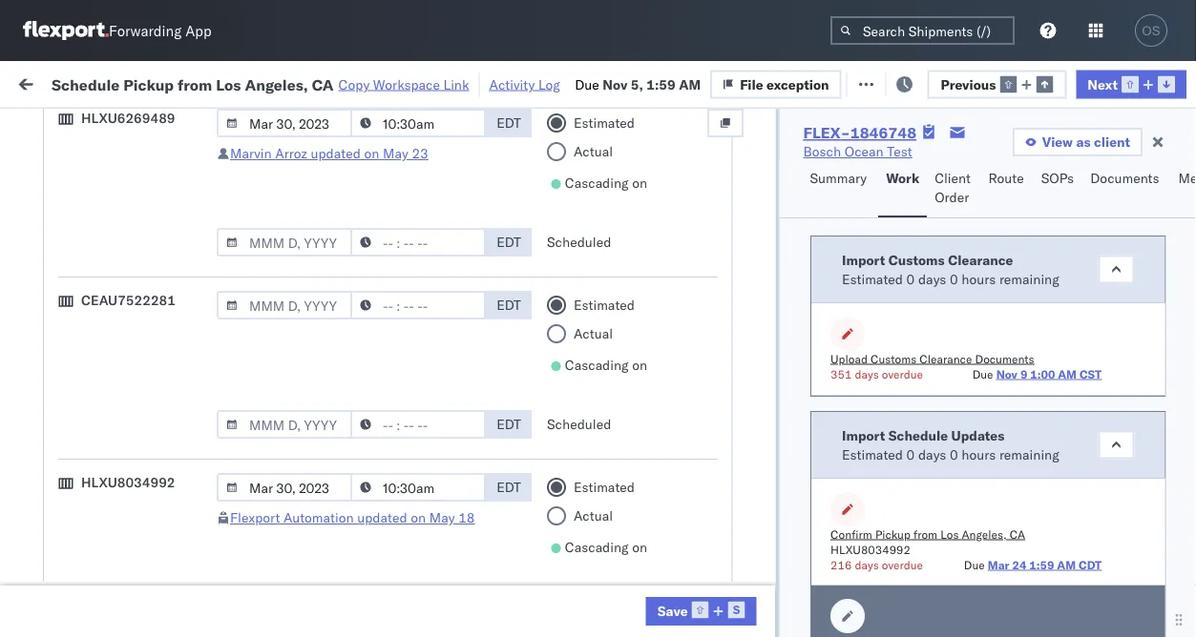 Task type: vqa. For each thing, say whether or not it's contained in the screenshot.
4th J from the bottom
no



Task type: describe. For each thing, give the bounding box(es) containing it.
schedule pickup from los angeles, ca for flex-1889466
[[44, 433, 257, 469]]

6 ocean fcl from the top
[[584, 401, 651, 418]]

summary
[[810, 170, 867, 187]]

6:00 pm cst, dec 23, 2022
[[307, 527, 483, 544]]

1 horizontal spatial file
[[871, 74, 894, 91]]

7 fcl from the top
[[627, 443, 651, 460]]

schedule delivery appointment button for 1:59 am cdt, nov 5, 2022
[[44, 232, 235, 253]]

2 appointment from the top
[[156, 359, 235, 375]]

copy
[[339, 76, 370, 93]]

demo for cai
[[762, 191, 797, 208]]

status
[[103, 118, 137, 133]]

remaining for clearance
[[999, 271, 1059, 287]]

14, for schedule pickup from los angeles, ca
[[427, 443, 447, 460]]

Search Work text field
[[555, 68, 763, 97]]

filtered
[[19, 117, 66, 134]]

216
[[830, 558, 851, 572]]

no
[[448, 118, 463, 133]]

due nov 9 1:00 am cst
[[972, 367, 1102, 381]]

dec for schedule pickup from los angeles, ca
[[398, 443, 423, 460]]

schedule pickup from los angeles, ca link for flex-1846748
[[44, 264, 271, 302]]

2022 for flex-1889466's schedule pickup from los angeles, ca link
[[451, 443, 484, 460]]

2 cascading from the top
[[565, 357, 629, 374]]

1:00 am cst, nov 9, 2022
[[307, 401, 475, 418]]

os button
[[1129, 9, 1173, 53]]

import schedule updates estimated 0 days 0 hours remaining
[[842, 427, 1059, 463]]

24,
[[427, 570, 447, 586]]

schedule for schedule delivery appointment button associated with 1:59 am cdt, nov 5, 2022
[[44, 232, 100, 249]]

1 horizontal spatial file exception
[[871, 74, 960, 91]]

2 flex-1889466 from the top
[[1054, 485, 1153, 502]]

scheduled for hlxu6269489
[[547, 234, 611, 251]]

marvin
[[230, 145, 272, 162]]

activity
[[489, 76, 535, 93]]

batch action button
[[1060, 68, 1185, 97]]

2 schedule delivery appointment button from the top
[[44, 358, 235, 379]]

1 mmm d, yyyy text field from the top
[[217, 109, 352, 137]]

updated for automation
[[357, 510, 407, 527]]

schedule delivery appointment for 1:59 am cst, dec 14, 2022
[[44, 485, 235, 501]]

759
[[350, 74, 375, 91]]

7 ocean fcl from the top
[[584, 443, 651, 460]]

759 at risk
[[350, 74, 416, 91]]

clearance for first the upload customs clearance documents link from the bottom
[[148, 391, 209, 408]]

2 schedule pickup from los angeles, ca button from the top
[[44, 306, 271, 346]]

work
[[55, 69, 104, 95]]

cascading on for flexport automation updated on may 18
[[565, 539, 647, 556]]

cascading for flexport automation updated on may 18
[[565, 539, 629, 556]]

in
[[284, 118, 295, 133]]

consignee down confirm pickup from los angeles, ca hlxu8034992
[[921, 612, 985, 628]]

pickup inside confirm pickup from los angeles, ca hlxu8034992
[[875, 527, 910, 542]]

2 edt from the top
[[497, 234, 521, 251]]

clearance for first the upload customs clearance documents link from the top
[[148, 181, 209, 198]]

import work
[[161, 74, 241, 91]]

name
[[742, 156, 773, 170]]

cascading on for marvin arroz updated on may 23
[[565, 175, 647, 191]]

ceau7522281
[[81, 292, 176, 309]]

upload for first the upload customs clearance documents link from the bottom
[[44, 391, 87, 408]]

my
[[19, 69, 49, 95]]

cst, for confirm pickup from los angeles, ca
[[364, 527, 394, 544]]

2 ocean fcl from the top
[[584, 233, 651, 250]]

batch action
[[1090, 74, 1173, 91]]

days right 351
[[854, 367, 879, 381]]

status : ready for work, blocked, in progress
[[103, 118, 345, 133]]

2022 for schedule pickup from los angeles, ca link associated with flex-1846748
[[443, 275, 476, 292]]

bookings test consignee
[[833, 612, 985, 628]]

ca inside confirm pickup from los angeles, ca hlxu8034992
[[1009, 527, 1025, 542]]

1 upload customs clearance documents link from the top
[[44, 180, 271, 218]]

schedule pickup from los angeles, ca button for flex-1846748
[[44, 264, 271, 304]]

3 fcl from the top
[[627, 275, 651, 292]]

for
[[182, 118, 197, 133]]

flex-1889466 for 1:59 am cst, dec 14, 2022
[[1054, 443, 1153, 460]]

schedule inside 'import schedule updates estimated 0 days 0 hours remaining'
[[888, 427, 948, 444]]

0 horizontal spatial file
[[740, 76, 763, 92]]

4 ocean fcl from the top
[[584, 317, 651, 334]]

schedule for 2nd schedule delivery appointment button from the bottom
[[44, 359, 100, 375]]

flex id
[[1023, 156, 1059, 170]]

9 ocean fcl from the top
[[584, 527, 651, 544]]

1 fcl from the top
[[627, 191, 651, 208]]

1846748 for schedule pickup from los angeles, ca
[[1095, 275, 1153, 292]]

11 fcl from the top
[[627, 612, 651, 628]]

5 ocean fcl from the top
[[584, 359, 651, 376]]

14, for schedule delivery appointment
[[427, 485, 447, 502]]

me
[[1179, 170, 1196, 187]]

due for due nov 5, 1:59 am
[[575, 76, 599, 92]]

activity log button
[[489, 73, 560, 96]]

216 days overdue
[[830, 558, 923, 572]]

resize handle column header for flex id button
[[1144, 148, 1167, 638]]

upload customs clearance documents for first the upload customs clearance documents link from the top
[[44, 181, 209, 217]]

pickup for schedule pickup from los angeles, ca button related to flex-1846748
[[104, 265, 145, 282]]

action
[[1131, 74, 1173, 91]]

previous button
[[928, 70, 1067, 99]]

0 horizontal spatial confirm pickup from los angeles, ca button
[[44, 516, 271, 556]]

MMM D, YYYY text field
[[217, 411, 352, 439]]

resize handle column header for 'workitem' button
[[273, 148, 296, 638]]

confirm delivery link
[[44, 568, 145, 587]]

consignee down summary
[[801, 191, 865, 208]]

mar 24 1:59 am cdt button
[[988, 558, 1102, 572]]

2 1889466 from the top
[[1095, 485, 1153, 502]]

hlxu8034992 inside confirm pickup from los angeles, ca hlxu8034992
[[830, 543, 910, 557]]

resize handle column header for "client name" button
[[800, 148, 823, 638]]

estimated inside 'import schedule updates estimated 0 days 0 hours remaining'
[[842, 446, 903, 463]]

6:00
[[307, 527, 336, 544]]

confirm delivery
[[44, 569, 145, 585]]

schedule for 2nd schedule pickup from los angeles, ca button from the top
[[44, 307, 100, 324]]

copy workspace link button
[[339, 76, 469, 93]]

cdt, for 2nd schedule pickup from los angeles, ca link from the bottom of the page
[[365, 317, 396, 334]]

save button
[[646, 598, 757, 626]]

pickup for 2nd schedule pickup from los angeles, ca button from the top
[[104, 307, 145, 324]]

flex-1846748 up summary
[[803, 123, 917, 142]]

deadline
[[307, 156, 354, 170]]

2022 for schedule delivery appointment link related to 1:59 am cst, dec 14, 2022
[[451, 485, 484, 502]]

activity log
[[489, 76, 560, 93]]

23
[[412, 145, 428, 162]]

forwarding
[[109, 21, 182, 40]]

confirm delivery button
[[44, 568, 145, 589]]

view
[[1042, 134, 1073, 150]]

2 schedule delivery appointment from the top
[[44, 359, 235, 375]]

2 cea from the top
[[1176, 275, 1196, 292]]

schedule delivery appointment link for 1:59 am cdt, nov 5, 2022
[[44, 232, 235, 251]]

client
[[1094, 134, 1130, 150]]

3 mmm d, yyyy text field from the top
[[217, 291, 352, 320]]

los for 2nd schedule pickup from los angeles, ca link from the bottom of the page
[[180, 307, 201, 324]]

import for import work
[[161, 74, 204, 91]]

message
[[256, 74, 309, 91]]

2022 for 2nd schedule pickup from los angeles, ca link from the bottom of the page
[[443, 317, 476, 334]]

4 lhu from the top
[[1176, 569, 1196, 586]]

flex id button
[[1014, 152, 1148, 171]]

os
[[1142, 23, 1161, 38]]

con button
[[1167, 144, 1196, 179]]

pickup for leftmost confirm pickup from los angeles, ca button
[[96, 517, 137, 534]]

2 cascading on from the top
[[565, 357, 647, 374]]

cst
[[1079, 367, 1102, 381]]

flex-1846748 for schedule pickup from los angeles, ca
[[1054, 275, 1153, 292]]

3 cea from the top
[[1176, 317, 1196, 334]]

bosch inside bosch ocean test link
[[803, 143, 841, 160]]

schedule pickup from los angeles, ca copy workspace link
[[52, 75, 469, 94]]

schedule for schedule pickup from los angeles, ca button corresponding to flex-1889466
[[44, 433, 100, 450]]

1 horizontal spatial 1:00
[[1030, 367, 1055, 381]]

(0)
[[309, 74, 334, 91]]

2 schedule pickup from los angeles, ca link from the top
[[44, 306, 271, 344]]

10 fcl from the top
[[627, 570, 651, 586]]

con
[[1176, 148, 1196, 178]]

workitem button
[[11, 152, 277, 171]]

2 fcl from the top
[[627, 233, 651, 250]]

resize handle column header for consignee button
[[991, 148, 1014, 638]]

filtered by:
[[19, 117, 87, 134]]

marvin arroz updated on may 23 button
[[230, 145, 428, 162]]

import customs clearance estimated 0 days 0 hours remaining
[[842, 252, 1059, 287]]

5 cea from the top
[[1176, 401, 1196, 418]]

due for due nov 9 1:00 am cst
[[972, 367, 993, 381]]

client order
[[935, 170, 971, 206]]

scheduled for ceau7522281
[[547, 416, 611, 433]]

route
[[989, 170, 1024, 187]]

cascading for marvin arroz updated on may 23
[[565, 175, 629, 191]]

angeles, for schedule pickup from los angeles, ca link associated with flex-1846748
[[205, 265, 257, 282]]

2 upload customs clearance documents link from the top
[[44, 390, 271, 428]]

-- : -- -- text field
[[350, 291, 486, 320]]

cst, for schedule delivery appointment
[[365, 485, 395, 502]]

me button
[[1171, 161, 1196, 218]]

overdue for 351 days overdue
[[881, 367, 923, 381]]

351 days overdue
[[830, 367, 923, 381]]

3 edt from the top
[[497, 297, 521, 314]]

workitem
[[21, 156, 71, 170]]

forwarding app link
[[23, 21, 212, 40]]

arroz
[[275, 145, 307, 162]]

2 mmm d, yyyy text field from the top
[[217, 228, 352, 257]]

flex-1846748 for upload customs clearance documents
[[1054, 401, 1153, 418]]

ca inside confirm pickup from los angeles, ca
[[44, 536, 62, 553]]

schedule pickup from los angeles, ca for flex-1846748
[[44, 265, 257, 301]]

1 cea from the top
[[1176, 233, 1196, 250]]

2 schedule pickup from los angeles, ca from the top
[[44, 307, 257, 343]]

sops
[[1041, 170, 1074, 187]]

pm
[[340, 527, 361, 544]]

delivery for 2nd schedule delivery appointment button from the bottom
[[104, 359, 153, 375]]

24
[[1012, 558, 1026, 572]]

snoozed : no
[[395, 118, 463, 133]]

from for schedule pickup from los angeles, ca link associated with flex-1846748
[[149, 265, 176, 282]]

due nov 5, 1:59 am
[[575, 76, 701, 92]]

consignee inside button
[[833, 156, 887, 170]]

-- : -- -- text field for 1st mmm d, yyyy text box from the top
[[350, 109, 486, 137]]

my work
[[19, 69, 104, 95]]

flexport automation updated on may 18 button
[[230, 510, 475, 527]]

client name
[[708, 156, 773, 170]]

view as client button
[[1013, 128, 1143, 157]]

205
[[438, 74, 463, 91]]

route button
[[981, 161, 1034, 218]]

10 ocean fcl from the top
[[584, 570, 651, 586]]

flexport. image
[[23, 21, 109, 40]]

2 vertical spatial upload customs clearance documents button
[[44, 390, 271, 430]]

schedule delivery appointment button for 1:59 am cst, dec 14, 2022
[[44, 484, 235, 505]]

3 ocean fcl from the top
[[584, 275, 651, 292]]

dec for confirm pickup from los angeles, ca
[[397, 527, 422, 544]]

flexport for cai
[[708, 191, 758, 208]]

0 down updates
[[949, 446, 958, 463]]

next
[[1088, 76, 1118, 92]]

client for client order
[[935, 170, 971, 187]]

delivery for schedule delivery appointment button associated with 1:59 am cdt, nov 5, 2022
[[104, 232, 153, 249]]

customs inside import customs clearance estimated 0 days 0 hours remaining
[[888, 252, 944, 268]]



Task type: locate. For each thing, give the bounding box(es) containing it.
-- : -- -- text field for mmm d, yyyy text field
[[350, 411, 486, 439]]

import for import schedule updates estimated 0 days 0 hours remaining
[[842, 427, 885, 444]]

4 fcl from the top
[[627, 317, 651, 334]]

hours down order
[[961, 271, 996, 287]]

dec left 24,
[[398, 570, 423, 586]]

flex-1846748
[[803, 123, 917, 142], [1054, 233, 1153, 250], [1054, 275, 1153, 292], [1054, 359, 1153, 376], [1054, 401, 1153, 418]]

schedule delivery appointment link for 1:59 am cst, dec 14, 2022
[[44, 484, 235, 503]]

1:59 am cst, dec 14, 2022
[[307, 443, 484, 460], [307, 485, 484, 502]]

7 resize handle column header from the left
[[1144, 148, 1167, 638]]

client for client name
[[708, 156, 739, 170]]

flexport for msd
[[708, 612, 758, 628]]

1 horizontal spatial work
[[886, 170, 920, 187]]

dec down 1:00 am cst, nov 9, 2022
[[398, 443, 423, 460]]

1 vertical spatial due
[[972, 367, 993, 381]]

23,
[[426, 527, 446, 544]]

0 vertical spatial hlxu8034992
[[81, 475, 175, 491]]

0 vertical spatial schedule delivery appointment button
[[44, 232, 235, 253]]

flexport demo consignee down 216
[[708, 612, 865, 628]]

1 demo from the top
[[762, 191, 797, 208]]

14, up 23,
[[427, 485, 447, 502]]

confirm up confirm delivery
[[44, 517, 93, 534]]

3 schedule pickup from los angeles, ca from the top
[[44, 433, 257, 469]]

0 vertical spatial hours
[[961, 271, 996, 287]]

test inside bosch ocean test link
[[887, 143, 913, 160]]

am
[[679, 76, 701, 92], [340, 233, 362, 250], [340, 275, 362, 292], [340, 317, 362, 334], [1058, 367, 1076, 381], [340, 401, 362, 418], [340, 443, 362, 460], [340, 485, 362, 502], [1057, 558, 1076, 572], [340, 570, 362, 586]]

1 vertical spatial work
[[886, 170, 920, 187]]

0 vertical spatial 1889466
[[1095, 443, 1153, 460]]

work button
[[879, 161, 927, 218]]

1:59 am cdt, nov 5, 2022 for schedule pickup from los angeles, ca link associated with flex-1846748
[[307, 275, 476, 292]]

0 vertical spatial scheduled
[[547, 234, 611, 251]]

0 vertical spatial upload customs clearance documents link
[[44, 180, 271, 218]]

schedule delivery appointment button down ceau7522281
[[44, 358, 235, 379]]

consignee button
[[823, 152, 995, 171]]

0 vertical spatial updated
[[311, 145, 361, 162]]

upload for first the upload customs clearance documents link from the top
[[44, 181, 87, 198]]

1:59 am cst, dec 14, 2022 for schedule pickup from los angeles, ca
[[307, 443, 484, 460]]

2 vertical spatial flexport
[[708, 612, 758, 628]]

1 schedule delivery appointment button from the top
[[44, 232, 235, 253]]

1 schedule delivery appointment link from the top
[[44, 232, 235, 251]]

documents button
[[1083, 161, 1171, 218]]

from for confirm pickup from los angeles, ca link
[[141, 517, 169, 534]]

0 vertical spatial flex-1889466
[[1054, 443, 1153, 460]]

schedule pickup from los angeles, ca button for flex-1889466
[[44, 432, 271, 472]]

2 remaining from the top
[[999, 446, 1059, 463]]

link
[[444, 76, 469, 93]]

1 cdt, from the top
[[365, 233, 396, 250]]

1 horizontal spatial confirm pickup from los angeles, ca button
[[830, 527, 1025, 542]]

client order button
[[927, 161, 981, 218]]

upload customs clearance documents for first the upload customs clearance documents link from the bottom
[[44, 391, 209, 427]]

2 vertical spatial 1889466
[[1095, 570, 1153, 586]]

1:59 am cst, dec 14, 2022 for schedule delivery appointment
[[307, 485, 484, 502]]

1 : from the left
[[137, 118, 140, 133]]

0 horizontal spatial work
[[207, 74, 241, 91]]

from inside confirm pickup from los angeles, ca
[[141, 517, 169, 534]]

1:59 am cst, dec 14, 2022 down 1:00 am cst, nov 9, 2022
[[307, 443, 484, 460]]

2022 for confirm pickup from los angeles, ca link
[[450, 527, 483, 544]]

1 vertical spatial 14,
[[427, 485, 447, 502]]

cst, left 9,
[[365, 401, 395, 418]]

2 1:59 am cdt, nov 5, 2022 from the top
[[307, 275, 476, 292]]

1 vertical spatial upload
[[830, 352, 867, 366]]

lhu for confirm pickup from los angeles, ca
[[1176, 527, 1196, 544]]

hlxu8034992 up confirm pickup from los angeles, ca
[[81, 475, 175, 491]]

work up status : ready for work, blocked, in progress
[[207, 74, 241, 91]]

message (0)
[[256, 74, 334, 91]]

flex-1889466 down 'cst'
[[1054, 443, 1153, 460]]

-- : -- -- text field
[[350, 109, 486, 137], [350, 228, 486, 257], [350, 411, 486, 439], [350, 474, 486, 502]]

2 vertical spatial import
[[842, 427, 885, 444]]

5, for schedule delivery appointment button associated with 1:59 am cdt, nov 5, 2022
[[427, 233, 440, 250]]

2 scheduled from the top
[[547, 416, 611, 433]]

2 resize handle column header from the left
[[485, 148, 508, 638]]

1 horizontal spatial hlxu8034992
[[830, 543, 910, 557]]

3 lhu from the top
[[1176, 527, 1196, 544]]

1 vertical spatial schedule pickup from los angeles, ca button
[[44, 306, 271, 346]]

days inside 'import schedule updates estimated 0 days 0 hours remaining'
[[918, 446, 946, 463]]

los for flex-1889466's schedule pickup from los angeles, ca link
[[180, 433, 201, 450]]

next button
[[1076, 70, 1187, 99]]

3 cascading from the top
[[565, 539, 629, 556]]

2 vertical spatial upload customs clearance documents
[[44, 391, 209, 427]]

5, for schedule pickup from los angeles, ca button related to flex-1846748
[[427, 275, 440, 292]]

documents inside documents button
[[1090, 170, 1160, 187]]

bookings
[[833, 612, 888, 628]]

due left mar at the right bottom
[[964, 558, 985, 572]]

0 vertical spatial schedule pickup from los angeles, ca
[[44, 265, 257, 301]]

work left client order
[[886, 170, 920, 187]]

confirm down confirm pickup from los angeles, ca
[[44, 569, 93, 585]]

flex-1846748 button
[[1023, 229, 1157, 255], [1023, 229, 1157, 255], [1023, 271, 1157, 297], [1023, 271, 1157, 297], [1023, 355, 1157, 381], [1023, 355, 1157, 381], [1023, 397, 1157, 423], [1023, 397, 1157, 423]]

2 hours from the top
[[961, 446, 996, 463]]

pickup inside confirm pickup from los angeles, ca
[[96, 517, 137, 534]]

schedule for schedule pickup from los angeles, ca button related to flex-1846748
[[44, 265, 100, 282]]

2 vertical spatial schedule pickup from los angeles, ca link
[[44, 432, 271, 470]]

ocean fcl
[[584, 191, 651, 208], [584, 233, 651, 250], [584, 275, 651, 292], [584, 317, 651, 334], [584, 359, 651, 376], [584, 401, 651, 418], [584, 443, 651, 460], [584, 485, 651, 502], [584, 527, 651, 544], [584, 570, 651, 586], [584, 612, 651, 628]]

nov 9 1:00 am cst button
[[996, 367, 1102, 381]]

confirm pickup from los angeles, ca button up confirm delivery
[[44, 516, 271, 556]]

2 vertical spatial appointment
[[156, 485, 235, 501]]

0 vertical spatial flexport demo consignee
[[708, 191, 865, 208]]

: left no at the left top of the page
[[439, 118, 443, 133]]

9,
[[426, 401, 439, 418]]

0 vertical spatial 1:59 am cst, dec 14, 2022
[[307, 443, 484, 460]]

1 vertical spatial flexport
[[230, 510, 280, 527]]

hlxu8034992
[[81, 475, 175, 491], [830, 543, 910, 557]]

flexport right the save
[[708, 612, 758, 628]]

2 vertical spatial flex-1889466
[[1054, 570, 1153, 586]]

5 fcl from the top
[[627, 359, 651, 376]]

6 fcl from the top
[[627, 401, 651, 418]]

flex-1846748 right 9
[[1054, 359, 1153, 376]]

1 vertical spatial upload customs clearance documents
[[830, 352, 1034, 366]]

confirm pickup from los angeles, ca link
[[44, 516, 271, 554]]

progress
[[298, 118, 345, 133]]

id
[[1048, 156, 1059, 170]]

flex-1846748 for schedule delivery appointment
[[1054, 233, 1153, 250]]

work inside button
[[886, 170, 920, 187]]

3 schedule delivery appointment link from the top
[[44, 484, 235, 503]]

dec
[[398, 443, 423, 460], [398, 485, 423, 502], [397, 527, 422, 544], [398, 570, 423, 586]]

import up for
[[161, 74, 204, 91]]

remaining down route button
[[999, 271, 1059, 287]]

import down 351 days overdue
[[842, 427, 885, 444]]

confirm for confirm pickup from los angeles, ca
[[44, 517, 93, 534]]

hours for clearance
[[961, 271, 996, 287]]

1:59 am cdt, nov 5, 2022 for schedule delivery appointment link corresponding to 1:59 am cdt, nov 5, 2022
[[307, 233, 476, 250]]

previous
[[941, 76, 996, 92]]

1 vertical spatial upload customs clearance documents link
[[44, 390, 271, 428]]

client up order
[[935, 170, 971, 187]]

0 down order
[[949, 271, 958, 287]]

1 vertical spatial cascading
[[565, 357, 629, 374]]

confirm up 216
[[830, 527, 872, 542]]

file up flex-1846748 link
[[871, 74, 894, 91]]

1 schedule pickup from los angeles, ca from the top
[[44, 265, 257, 301]]

mar
[[988, 558, 1009, 572]]

0 vertical spatial may
[[383, 145, 408, 162]]

2 vertical spatial actual
[[574, 508, 613, 525]]

may for 18
[[429, 510, 455, 527]]

1 vertical spatial scheduled
[[547, 416, 611, 433]]

appointment up ceau7522281
[[156, 232, 235, 249]]

flexport demo consignee for cai
[[708, 191, 865, 208]]

flex-1889466 right 24
[[1054, 570, 1153, 586]]

1 vertical spatial 1889466
[[1095, 485, 1153, 502]]

1 vertical spatial schedule pickup from los angeles, ca link
[[44, 306, 271, 344]]

documents
[[1090, 170, 1160, 187], [44, 200, 113, 217], [975, 352, 1034, 366], [44, 410, 113, 427]]

: left ready
[[137, 118, 140, 133]]

may for 23
[[383, 145, 408, 162]]

flex-1846748 link
[[803, 123, 917, 142]]

bosch
[[803, 143, 841, 160], [708, 233, 746, 250], [833, 233, 870, 250], [708, 275, 746, 292], [833, 275, 870, 292], [708, 317, 746, 334], [833, 317, 870, 334], [708, 359, 746, 376], [833, 359, 870, 376], [708, 401, 746, 418], [833, 401, 870, 418], [708, 443, 746, 460], [833, 443, 870, 460], [708, 485, 746, 502], [833, 485, 870, 502], [708, 527, 746, 544], [833, 527, 870, 544], [708, 570, 746, 586], [833, 570, 870, 586]]

1 horizontal spatial exception
[[898, 74, 960, 91]]

4 resize handle column header from the left
[[676, 148, 699, 638]]

from
[[178, 75, 212, 94], [149, 265, 176, 282], [149, 307, 176, 324], [149, 433, 176, 450], [141, 517, 169, 534], [913, 527, 937, 542]]

8 resize handle column header from the left
[[1162, 148, 1185, 638]]

actual
[[574, 143, 613, 160], [574, 326, 613, 342], [574, 508, 613, 525]]

file exception up name
[[740, 76, 829, 92]]

from for 2nd schedule pickup from los angeles, ca link from the bottom of the page
[[149, 307, 176, 324]]

hours for updates
[[961, 446, 996, 463]]

-- : -- -- text field for 3rd mmm d, yyyy text box from the bottom of the page
[[350, 228, 486, 257]]

customs
[[91, 181, 144, 198], [888, 252, 944, 268], [870, 352, 916, 366], [91, 391, 144, 408]]

workspace
[[373, 76, 440, 93]]

8 fcl from the top
[[627, 485, 651, 502]]

flexport left the automation
[[230, 510, 280, 527]]

0 vertical spatial schedule delivery appointment
[[44, 232, 235, 249]]

resize handle column header
[[273, 148, 296, 638], [485, 148, 508, 638], [552, 148, 575, 638], [676, 148, 699, 638], [800, 148, 823, 638], [991, 148, 1014, 638], [1144, 148, 1167, 638], [1162, 148, 1185, 638]]

appointment for 1:59 am cdt, nov 5, 2022
[[156, 232, 235, 249]]

2 vertical spatial schedule delivery appointment button
[[44, 484, 235, 505]]

mode
[[584, 156, 614, 170]]

app
[[185, 21, 212, 40]]

dec for schedule delivery appointment
[[398, 485, 423, 502]]

may up 23,
[[429, 510, 455, 527]]

snooze
[[517, 156, 555, 170]]

flex-1889466
[[1054, 443, 1153, 460], [1054, 485, 1153, 502], [1054, 570, 1153, 586]]

schedule delivery appointment up confirm pickup from los angeles, ca
[[44, 485, 235, 501]]

schedule pickup from los angeles, ca link for flex-1889466
[[44, 432, 271, 470]]

0 vertical spatial appointment
[[156, 232, 235, 249]]

delivery for confirm delivery button
[[96, 569, 145, 585]]

2 -- : -- -- text field from the top
[[350, 228, 486, 257]]

marvin arroz updated on may 23
[[230, 145, 428, 162]]

lhu for schedule pickup from los angeles, ca
[[1176, 443, 1196, 460]]

resize handle column header for mode button
[[676, 148, 699, 638]]

1 vertical spatial cdt,
[[365, 275, 396, 292]]

0 down the work button
[[906, 271, 914, 287]]

client left name
[[708, 156, 739, 170]]

0 horizontal spatial file exception
[[740, 76, 829, 92]]

schedule pickup from los angeles, ca link
[[44, 264, 271, 302], [44, 306, 271, 344], [44, 432, 271, 470]]

due for due mar 24 1:59 am cdt
[[964, 558, 985, 572]]

appointment for 1:59 am cst, dec 14, 2022
[[156, 485, 235, 501]]

4 -- : -- -- text field from the top
[[350, 474, 486, 502]]

days down order
[[918, 271, 946, 287]]

los for confirm pickup from los angeles, ca link
[[172, 517, 194, 534]]

due mar 24 1:59 am cdt
[[964, 558, 1102, 572]]

flexport automation updated on may 18
[[230, 510, 475, 527]]

import inside import customs clearance estimated 0 days 0 hours remaining
[[842, 252, 885, 268]]

4 mmm d, yyyy text field from the top
[[217, 474, 352, 502]]

1 vertical spatial actual
[[574, 326, 613, 342]]

1 vertical spatial flex-1889466
[[1054, 485, 1153, 502]]

dec up '6:00 pm cst, dec 23, 2022'
[[398, 485, 423, 502]]

cdt, for schedule pickup from los angeles, ca link associated with flex-1846748
[[365, 275, 396, 292]]

hlxu8034992 up 216 days overdue
[[830, 543, 910, 557]]

msd
[[1176, 611, 1196, 628]]

0 vertical spatial schedule delivery appointment link
[[44, 232, 235, 251]]

1 vertical spatial hours
[[961, 446, 996, 463]]

0 vertical spatial upload customs clearance documents button
[[44, 180, 271, 220]]

remaining down updates
[[999, 446, 1059, 463]]

0 horizontal spatial client
[[708, 156, 739, 170]]

cst, right pm
[[364, 527, 394, 544]]

track
[[485, 74, 516, 91]]

0 vertical spatial import
[[161, 74, 204, 91]]

remaining inside import customs clearance estimated 0 days 0 hours remaining
[[999, 271, 1059, 287]]

schedule delivery appointment link up confirm pickup from los angeles, ca
[[44, 484, 235, 503]]

updates
[[951, 427, 1004, 444]]

1889466 for 1:59 am cst, dec 14, 2022
[[1095, 443, 1153, 460]]

-- : -- -- text field for first mmm d, yyyy text box from the bottom
[[350, 474, 486, 502]]

mode button
[[575, 152, 680, 171]]

0 vertical spatial flexport
[[708, 191, 758, 208]]

1 vertical spatial overdue
[[881, 558, 923, 572]]

0 down 351 days overdue
[[906, 446, 914, 463]]

0 vertical spatial actual
[[574, 143, 613, 160]]

angeles, inside confirm pickup from los angeles, ca hlxu8034992
[[961, 527, 1006, 542]]

flex
[[1023, 156, 1045, 170]]

0 vertical spatial cascading
[[565, 175, 629, 191]]

0 vertical spatial work
[[207, 74, 241, 91]]

1 vertical spatial flexport demo consignee
[[708, 612, 865, 628]]

2 vertical spatial schedule pickup from los angeles, ca button
[[44, 432, 271, 472]]

upload customs clearance documents button
[[44, 180, 271, 220], [830, 351, 1034, 367], [44, 390, 271, 430]]

0 horizontal spatial 1:00
[[307, 401, 336, 418]]

sops button
[[1034, 161, 1083, 218]]

demo right save button
[[762, 612, 797, 628]]

1 actual from the top
[[574, 143, 613, 160]]

flex-1846748 down 'cst'
[[1054, 401, 1153, 418]]

angeles, inside confirm pickup from los angeles, ca
[[197, 517, 250, 534]]

batch
[[1090, 74, 1127, 91]]

2 vertical spatial due
[[964, 558, 985, 572]]

flex-1889466 for 8:00 am cst, dec 24, 2022
[[1054, 570, 1153, 586]]

days up confirm pickup from los angeles, ca hlxu8034992
[[918, 446, 946, 463]]

3 schedule delivery appointment from the top
[[44, 485, 235, 501]]

3 -- : -- -- text field from the top
[[350, 411, 486, 439]]

cst, down '6:00 pm cst, dec 23, 2022'
[[365, 570, 395, 586]]

2 vertical spatial schedule pickup from los angeles, ca
[[44, 433, 257, 469]]

confirm inside confirm pickup from los angeles, ca
[[44, 517, 93, 534]]

0 vertical spatial due
[[575, 76, 599, 92]]

delivery down ceau7522281
[[104, 359, 153, 375]]

hours inside 'import schedule updates estimated 0 days 0 hours remaining'
[[961, 446, 996, 463]]

1:59 am cst, dec 14, 2022 up '6:00 pm cst, dec 23, 2022'
[[307, 485, 484, 502]]

0 vertical spatial cdt,
[[365, 233, 396, 250]]

1 vertical spatial 1:59 am cst, dec 14, 2022
[[307, 485, 484, 502]]

from for flex-1889466's schedule pickup from los angeles, ca link
[[149, 433, 176, 450]]

1 edt from the top
[[497, 115, 521, 131]]

schedule delivery appointment button up ceau7522281
[[44, 232, 235, 253]]

overdue for 216 days overdue
[[881, 558, 923, 572]]

lhu for schedule delivery appointment
[[1176, 485, 1196, 502]]

overdue down confirm pickup from los angeles, ca hlxu8034992
[[881, 558, 923, 572]]

appointment up confirm pickup from los angeles, ca link
[[156, 485, 235, 501]]

0 horizontal spatial :
[[137, 118, 140, 133]]

1 resize handle column header from the left
[[273, 148, 296, 638]]

order
[[935, 189, 969, 206]]

file exception down search shipments (/) text box
[[871, 74, 960, 91]]

18
[[458, 510, 475, 527]]

1 1:59 am cdt, nov 5, 2022 from the top
[[307, 233, 476, 250]]

2022 for first the upload customs clearance documents link from the bottom
[[442, 401, 475, 418]]

delivery up ceau7522281
[[104, 232, 153, 249]]

flexport
[[708, 191, 758, 208], [230, 510, 280, 527], [708, 612, 758, 628]]

estimated inside import customs clearance estimated 0 days 0 hours remaining
[[842, 271, 903, 287]]

cdt
[[1078, 558, 1102, 572]]

4 cea from the top
[[1176, 359, 1196, 376]]

schedule delivery appointment for 1:59 am cdt, nov 5, 2022
[[44, 232, 235, 249]]

1 schedule delivery appointment from the top
[[44, 232, 235, 249]]

0 vertical spatial remaining
[[999, 271, 1059, 287]]

schedule delivery appointment down ceau7522281
[[44, 359, 235, 375]]

1:59 am cdt, nov 5, 2022
[[307, 233, 476, 250], [307, 275, 476, 292], [307, 317, 476, 334]]

ca
[[312, 75, 334, 94], [44, 284, 62, 301], [44, 326, 62, 343], [44, 452, 62, 469], [1009, 527, 1025, 542], [44, 536, 62, 553]]

0 horizontal spatial may
[[383, 145, 408, 162]]

9 fcl from the top
[[627, 527, 651, 544]]

remaining inside 'import schedule updates estimated 0 days 0 hours remaining'
[[999, 446, 1059, 463]]

confirm pickup from los angeles, ca hlxu8034992
[[830, 527, 1025, 557]]

consignee down 216
[[801, 612, 865, 628]]

import work button
[[153, 61, 248, 104]]

flex-1846748 up 'cst'
[[1054, 275, 1153, 292]]

11 ocean fcl from the top
[[584, 612, 651, 628]]

Search Shipments (/) text field
[[831, 16, 1015, 45]]

1 vertical spatial schedule pickup from los angeles, ca
[[44, 307, 257, 343]]

schedule delivery appointment link
[[44, 232, 235, 251], [44, 358, 235, 377], [44, 484, 235, 503]]

los inside confirm pickup from los angeles, ca hlxu8034992
[[940, 527, 958, 542]]

exception down search shipments (/) text box
[[898, 74, 960, 91]]

2 lhu from the top
[[1176, 485, 1196, 502]]

3 cascading on from the top
[[565, 539, 647, 556]]

flexport demo consignee down name
[[708, 191, 865, 208]]

0 vertical spatial upload
[[44, 181, 87, 198]]

schedule delivery appointment button up confirm pickup from los angeles, ca
[[44, 484, 235, 505]]

3 flex-1889466 from the top
[[1054, 570, 1153, 586]]

1 vertical spatial remaining
[[999, 446, 1059, 463]]

clearance for the middle upload customs clearance documents button
[[919, 352, 972, 366]]

1 vertical spatial 1:59 am cdt, nov 5, 2022
[[307, 275, 476, 292]]

1 remaining from the top
[[999, 271, 1059, 287]]

confirm for confirm delivery
[[44, 569, 93, 585]]

los for schedule pickup from los angeles, ca link associated with flex-1846748
[[180, 265, 201, 282]]

:
[[137, 118, 140, 133], [439, 118, 443, 133]]

2 vertical spatial cdt,
[[365, 317, 396, 334]]

1 ocean fcl from the top
[[584, 191, 651, 208]]

appointment
[[156, 232, 235, 249], [156, 359, 235, 375], [156, 485, 235, 501]]

angeles, for 2nd schedule pickup from los angeles, ca link from the bottom of the page
[[205, 307, 257, 324]]

1889466 for 8:00 am cst, dec 24, 2022
[[1095, 570, 1153, 586]]

demo down name
[[762, 191, 797, 208]]

1 vertical spatial hlxu8034992
[[830, 543, 910, 557]]

3 schedule delivery appointment button from the top
[[44, 484, 235, 505]]

5 resize handle column header from the left
[[800, 148, 823, 638]]

5,
[[631, 76, 643, 92], [427, 233, 440, 250], [427, 275, 440, 292], [427, 317, 440, 334]]

2 vertical spatial cascading on
[[565, 539, 647, 556]]

due left 9
[[972, 367, 993, 381]]

1 1889466 from the top
[[1095, 443, 1153, 460]]

schedule for schedule delivery appointment button for 1:59 am cst, dec 14, 2022
[[44, 485, 100, 501]]

1:59 am cdt, nov 5, 2022 for 2nd schedule pickup from los angeles, ca link from the bottom of the page
[[307, 317, 476, 334]]

import down summary button
[[842, 252, 885, 268]]

1846748 for schedule delivery appointment
[[1095, 233, 1153, 250]]

14,
[[427, 443, 447, 460], [427, 485, 447, 502]]

2 demo from the top
[[762, 612, 797, 628]]

overdue right 351
[[881, 367, 923, 381]]

8:00 am cst, dec 24, 2022
[[307, 570, 484, 586]]

log
[[538, 76, 560, 93]]

1846748 for upload customs clearance documents
[[1095, 401, 1153, 418]]

may left 23
[[383, 145, 408, 162]]

1 vertical spatial 1:00
[[307, 401, 336, 418]]

1 hours from the top
[[961, 271, 996, 287]]

updated down progress
[[311, 145, 361, 162]]

1 flex-1889466 from the top
[[1054, 443, 1153, 460]]

1 schedule pickup from los angeles, ca button from the top
[[44, 264, 271, 304]]

MMM D, YYYY text field
[[217, 109, 352, 137], [217, 228, 352, 257], [217, 291, 352, 320], [217, 474, 352, 502]]

import for import customs clearance estimated 0 days 0 hours remaining
[[842, 252, 885, 268]]

delivery down confirm pickup from los angeles, ca
[[96, 569, 145, 585]]

demo
[[762, 191, 797, 208], [762, 612, 797, 628]]

flexport down client name
[[708, 191, 758, 208]]

cst, for schedule pickup from los angeles, ca
[[365, 443, 395, 460]]

6 resize handle column header from the left
[[991, 148, 1014, 638]]

3 actual from the top
[[574, 508, 613, 525]]

0 vertical spatial schedule pickup from los angeles, ca button
[[44, 264, 271, 304]]

delivery up confirm pickup from los angeles, ca
[[104, 485, 153, 501]]

0 vertical spatial upload customs clearance documents
[[44, 181, 209, 217]]

2 vertical spatial upload
[[44, 391, 87, 408]]

from inside confirm pickup from los angeles, ca hlxu8034992
[[913, 527, 937, 542]]

schedule delivery appointment link up ceau7522281
[[44, 232, 235, 251]]

work inside button
[[207, 74, 241, 91]]

days right 216
[[854, 558, 879, 572]]

actual for marvin arroz updated on may 23
[[574, 143, 613, 160]]

cst, for upload customs clearance documents
[[365, 401, 395, 418]]

5 edt from the top
[[497, 479, 521, 496]]

2 1:59 am cst, dec 14, 2022 from the top
[[307, 485, 484, 502]]

0 vertical spatial overdue
[[881, 367, 923, 381]]

flexport demo consignee for msd
[[708, 612, 865, 628]]

2 flexport demo consignee from the top
[[708, 612, 865, 628]]

0
[[906, 271, 914, 287], [949, 271, 958, 287], [906, 446, 914, 463], [949, 446, 958, 463]]

1 cascading from the top
[[565, 175, 629, 191]]

angeles, for flex-1889466's schedule pickup from los angeles, ca link
[[205, 433, 257, 450]]

demo for msd
[[762, 612, 797, 628]]

2 schedule delivery appointment link from the top
[[44, 358, 235, 377]]

import inside 'import schedule updates estimated 0 days 0 hours remaining'
[[842, 427, 885, 444]]

exception up flex-1846748 link
[[767, 76, 829, 92]]

flex-1846748 down documents button
[[1054, 233, 1153, 250]]

1 horizontal spatial client
[[935, 170, 971, 187]]

hours inside import customs clearance estimated 0 days 0 hours remaining
[[961, 271, 996, 287]]

1 vertical spatial updated
[[357, 510, 407, 527]]

dec left 23,
[[397, 527, 422, 544]]

1 vertical spatial schedule delivery appointment
[[44, 359, 235, 375]]

cst, down 1:00 am cst, nov 9, 2022
[[365, 443, 395, 460]]

consignee down flex-1846748 link
[[833, 156, 887, 170]]

2 : from the left
[[439, 118, 443, 133]]

0 horizontal spatial exception
[[767, 76, 829, 92]]

clearance inside import customs clearance estimated 0 days 0 hours remaining
[[948, 252, 1013, 268]]

los inside confirm pickup from los angeles, ca
[[172, 517, 194, 534]]

1 vertical spatial appointment
[[156, 359, 235, 375]]

: for snoozed
[[439, 118, 443, 133]]

confirm inside button
[[44, 569, 93, 585]]

3 schedule pickup from los angeles, ca link from the top
[[44, 432, 271, 470]]

updated up '6:00 pm cst, dec 23, 2022'
[[357, 510, 407, 527]]

8 ocean fcl from the top
[[584, 485, 651, 502]]

confirm pickup from los angeles, ca
[[44, 517, 250, 553]]

1 vertical spatial import
[[842, 252, 885, 268]]

cst, up flexport automation updated on may 18 button
[[365, 485, 395, 502]]

on
[[467, 74, 482, 91], [364, 145, 379, 162], [632, 175, 647, 191], [632, 357, 647, 374], [411, 510, 426, 527], [632, 539, 647, 556]]

0 horizontal spatial hlxu8034992
[[81, 475, 175, 491]]

8:00
[[307, 570, 336, 586]]

updated for arroz
[[311, 145, 361, 162]]

1 horizontal spatial :
[[439, 118, 443, 133]]

2 actual from the top
[[574, 326, 613, 342]]

1 14, from the top
[[427, 443, 447, 460]]

1 schedule pickup from los angeles, ca link from the top
[[44, 264, 271, 302]]

2 vertical spatial schedule delivery appointment
[[44, 485, 235, 501]]

confirm inside confirm pickup from los angeles, ca hlxu8034992
[[830, 527, 872, 542]]

3 appointment from the top
[[156, 485, 235, 501]]

2 vertical spatial 1:59 am cdt, nov 5, 2022
[[307, 317, 476, 334]]

at
[[379, 74, 391, 91]]

1 vertical spatial cascading on
[[565, 357, 647, 374]]

lhu
[[1176, 443, 1196, 460], [1176, 485, 1196, 502], [1176, 527, 1196, 544], [1176, 569, 1196, 586]]

file up "client name" button
[[740, 76, 763, 92]]

due right 'log'
[[575, 76, 599, 92]]

1 appointment from the top
[[156, 232, 235, 249]]

3 1889466 from the top
[[1095, 570, 1153, 586]]

3 cdt, from the top
[[365, 317, 396, 334]]

14, down 9,
[[427, 443, 447, 460]]

0 vertical spatial 1:00
[[1030, 367, 1055, 381]]

hours down updates
[[961, 446, 996, 463]]

risk
[[394, 74, 416, 91]]

0 vertical spatial 14,
[[427, 443, 447, 460]]

confirm pickup from los angeles, ca button up 216 days overdue
[[830, 527, 1025, 542]]

appointment down ceau7522281
[[156, 359, 235, 375]]

hours
[[961, 271, 996, 287], [961, 446, 996, 463]]

deadline button
[[298, 152, 489, 171]]

2 cdt, from the top
[[365, 275, 396, 292]]

schedule delivery appointment link down ceau7522281
[[44, 358, 235, 377]]

2 vertical spatial cascading
[[565, 539, 629, 556]]

schedule delivery appointment up ceau7522281
[[44, 232, 235, 249]]

days inside import customs clearance estimated 0 days 0 hours remaining
[[918, 271, 946, 287]]

remaining
[[999, 271, 1059, 287], [999, 446, 1059, 463]]

205 on track
[[438, 74, 516, 91]]

3 resize handle column header from the left
[[552, 148, 575, 638]]

1 flexport demo consignee from the top
[[708, 191, 865, 208]]

2022
[[443, 233, 476, 250], [443, 275, 476, 292], [443, 317, 476, 334], [442, 401, 475, 418], [451, 443, 484, 460], [451, 485, 484, 502], [450, 527, 483, 544], [451, 570, 484, 586]]

1 horizontal spatial may
[[429, 510, 455, 527]]

1 cascading on from the top
[[565, 175, 647, 191]]

delivery
[[104, 232, 153, 249], [104, 359, 153, 375], [104, 485, 153, 501], [96, 569, 145, 585]]

flex-1889466 up cdt at the bottom right of page
[[1054, 485, 1153, 502]]

1 vertical spatial schedule delivery appointment button
[[44, 358, 235, 379]]

import inside import work button
[[161, 74, 204, 91]]

351
[[830, 367, 851, 381]]

1 vertical spatial upload customs clearance documents button
[[830, 351, 1034, 367]]

1 1:59 am cst, dec 14, 2022 from the top
[[307, 443, 484, 460]]

4 edt from the top
[[497, 416, 521, 433]]



